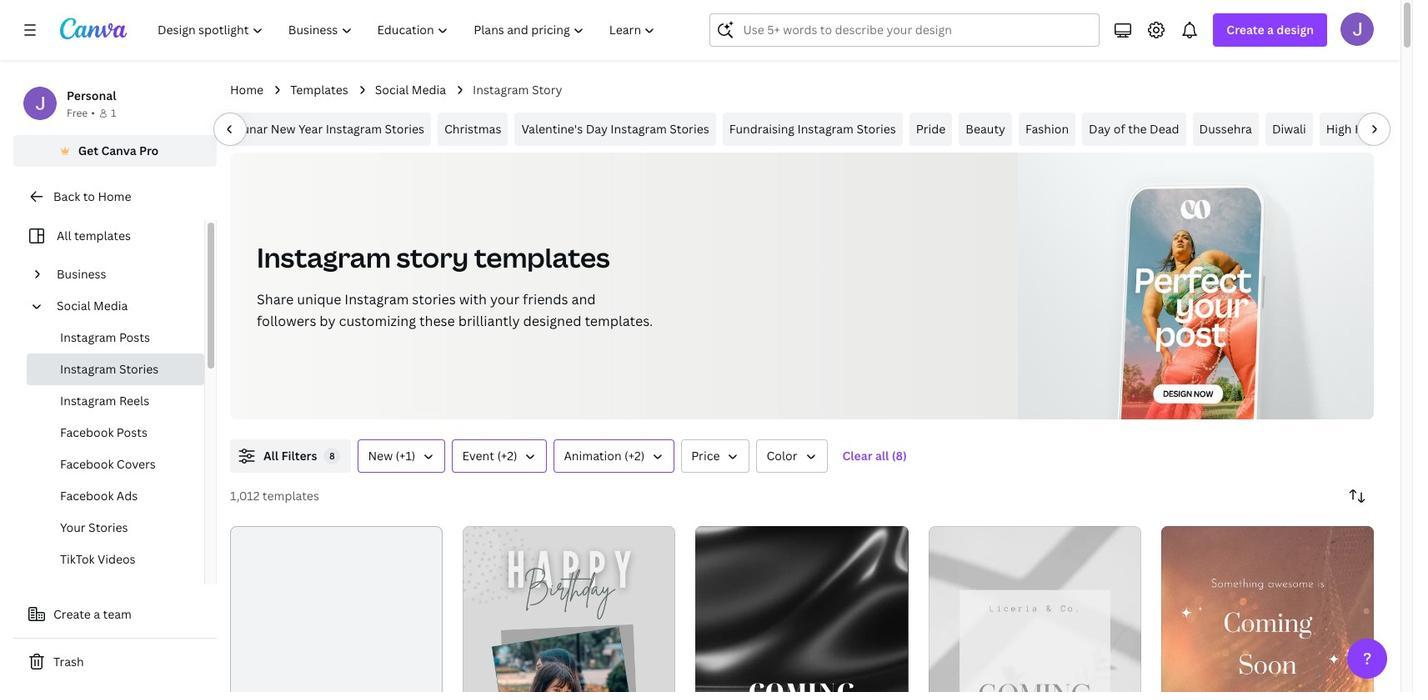 Task type: describe. For each thing, give the bounding box(es) containing it.
christmas link
[[438, 113, 508, 146]]

templates for all templates
[[74, 228, 131, 243]]

top level navigation element
[[147, 13, 670, 47]]

day of the dead link
[[1082, 113, 1186, 146]]

8 filter options selected element
[[324, 448, 341, 464]]

lunar new year instagram stories link
[[229, 113, 431, 146]]

these
[[419, 312, 455, 330]]

a for team
[[94, 606, 100, 622]]

customizing
[[339, 312, 416, 330]]

pro
[[139, 143, 159, 158]]

instagram posts
[[60, 329, 150, 345]]

create a team
[[53, 606, 132, 622]]

get canva pro
[[78, 143, 159, 158]]

stories left the pride
[[857, 121, 896, 137]]

facebook for facebook covers
[[60, 456, 114, 472]]

facebook covers link
[[27, 449, 204, 480]]

by
[[320, 312, 336, 330]]

brilliantly
[[458, 312, 520, 330]]

1,012 templates
[[230, 488, 319, 504]]

instagram reels
[[60, 393, 149, 409]]

instagram posts link
[[27, 322, 204, 354]]

your
[[490, 290, 520, 309]]

media for the top social media "link"
[[412, 82, 446, 98]]

create a team button
[[13, 598, 217, 631]]

fashion link
[[1019, 113, 1076, 146]]

stories left christmas
[[385, 121, 424, 137]]

free •
[[67, 106, 95, 120]]

reels
[[119, 393, 149, 409]]

social for the top social media "link"
[[375, 82, 409, 98]]

lunar
[[236, 121, 268, 137]]

filters
[[281, 448, 317, 464]]

your stories link
[[27, 512, 204, 544]]

facebook ads
[[60, 488, 138, 504]]

grey shadow coming soon announcement instagram story image
[[929, 526, 1141, 692]]

templates.
[[585, 312, 653, 330]]

business
[[57, 266, 106, 282]]

valentine's day instagram stories
[[521, 121, 709, 137]]

1 vertical spatial home
[[98, 188, 131, 204]]

(+1)
[[396, 448, 416, 464]]

price
[[691, 448, 720, 464]]

facebook covers
[[60, 456, 156, 472]]

valentine's
[[521, 121, 583, 137]]

instagram story templates
[[257, 239, 610, 275]]

tiktok videos link
[[27, 544, 204, 575]]

free
[[67, 106, 88, 120]]

dead
[[1150, 121, 1180, 137]]

8
[[329, 449, 335, 462]]

stories up reels
[[119, 361, 159, 377]]

share
[[257, 290, 294, 309]]

beauty link
[[959, 113, 1012, 146]]

social media for the left social media "link"
[[57, 298, 128, 314]]

holidays
[[1355, 121, 1404, 137]]

design
[[1277, 22, 1314, 38]]

tiktok videos
[[60, 551, 136, 567]]

your stories
[[60, 519, 128, 535]]

instagram reels link
[[27, 385, 204, 417]]

year
[[298, 121, 323, 137]]

instagram stories
[[60, 361, 159, 377]]

high holidays link
[[1320, 113, 1411, 146]]

dussehra
[[1200, 121, 1252, 137]]

Search search field
[[743, 14, 1089, 46]]

templates
[[290, 82, 348, 98]]

facebook posts link
[[27, 417, 204, 449]]

business link
[[50, 258, 194, 290]]

all for all templates
[[57, 228, 71, 243]]

templates link
[[290, 81, 348, 99]]

instagram inside share unique instagram stories with your friends and followers by customizing these brilliantly designed templates.
[[345, 290, 409, 309]]

fashion
[[1026, 121, 1069, 137]]

friends
[[523, 290, 568, 309]]

animation (+2) button
[[554, 439, 675, 473]]

home link
[[230, 81, 264, 99]]

instagram story
[[473, 82, 562, 98]]

tiktok
[[60, 551, 95, 567]]

jacob simon image
[[1341, 13, 1374, 46]]

1
[[111, 106, 116, 120]]

stories down facebook ads link
[[88, 519, 128, 535]]

1 day from the left
[[586, 121, 608, 137]]

get
[[78, 143, 98, 158]]



Task type: locate. For each thing, give the bounding box(es) containing it.
a left team
[[94, 606, 100, 622]]

stories
[[412, 290, 456, 309]]

templates down all filters
[[263, 488, 319, 504]]

1 vertical spatial create
[[53, 606, 91, 622]]

1 horizontal spatial (+2)
[[625, 448, 645, 464]]

media
[[412, 82, 446, 98], [93, 298, 128, 314]]

all
[[57, 228, 71, 243], [263, 448, 279, 464]]

0 vertical spatial social media
[[375, 82, 446, 98]]

0 horizontal spatial day
[[586, 121, 608, 137]]

facebook up your stories
[[60, 488, 114, 504]]

animation (+2)
[[564, 448, 645, 464]]

1 vertical spatial social
[[57, 298, 91, 314]]

team
[[103, 606, 132, 622]]

0 horizontal spatial new
[[271, 121, 296, 137]]

1 horizontal spatial templates
[[263, 488, 319, 504]]

stories
[[385, 121, 424, 137], [670, 121, 709, 137], [857, 121, 896, 137], [119, 361, 159, 377], [88, 519, 128, 535]]

facebook ads link
[[27, 480, 204, 512]]

0 horizontal spatial social media
[[57, 298, 128, 314]]

posts up instagram stories in the left bottom of the page
[[119, 329, 150, 345]]

facebook for facebook posts
[[60, 424, 114, 440]]

posts for instagram posts
[[119, 329, 150, 345]]

day right valentine's
[[586, 121, 608, 137]]

create inside button
[[53, 606, 91, 622]]

0 vertical spatial all
[[57, 228, 71, 243]]

your
[[60, 519, 86, 535]]

fundraising instagram stories link
[[723, 113, 903, 146]]

high holidays
[[1326, 121, 1404, 137]]

new (+1)
[[368, 448, 416, 464]]

all for all filters
[[263, 448, 279, 464]]

0 vertical spatial home
[[230, 82, 264, 98]]

media up christmas
[[412, 82, 446, 98]]

social for the left social media "link"
[[57, 298, 91, 314]]

1 vertical spatial social media link
[[50, 290, 194, 322]]

a inside "create a design" dropdown button
[[1267, 22, 1274, 38]]

1 horizontal spatial new
[[368, 448, 393, 464]]

event (+2)
[[462, 448, 517, 464]]

back
[[53, 188, 80, 204]]

1 vertical spatial social media
[[57, 298, 128, 314]]

color button
[[757, 439, 828, 473]]

create for create a design
[[1227, 22, 1265, 38]]

1 horizontal spatial create
[[1227, 22, 1265, 38]]

1 horizontal spatial home
[[230, 82, 264, 98]]

new left year
[[271, 121, 296, 137]]

1,012
[[230, 488, 260, 504]]

social down top level navigation element
[[375, 82, 409, 98]]

back to home link
[[13, 180, 217, 213]]

videos
[[98, 551, 136, 567]]

2 vertical spatial facebook
[[60, 488, 114, 504]]

media up instagram posts on the top left
[[93, 298, 128, 314]]

canva
[[101, 143, 136, 158]]

1 vertical spatial all
[[263, 448, 279, 464]]

get canva pro button
[[13, 135, 217, 167]]

covers
[[117, 456, 156, 472]]

posts down reels
[[117, 424, 148, 440]]

create for create a team
[[53, 606, 91, 622]]

Sort by button
[[1341, 479, 1374, 513]]

a for design
[[1267, 22, 1274, 38]]

day of the dead
[[1089, 121, 1180, 137]]

social media link up instagram posts on the top left
[[50, 290, 194, 322]]

1 horizontal spatial a
[[1267, 22, 1274, 38]]

social media
[[375, 82, 446, 98], [57, 298, 128, 314]]

templates down back to home
[[74, 228, 131, 243]]

2 day from the left
[[1089, 121, 1111, 137]]

0 horizontal spatial templates
[[74, 228, 131, 243]]

pride link
[[910, 113, 953, 146]]

a
[[1267, 22, 1274, 38], [94, 606, 100, 622]]

social down business
[[57, 298, 91, 314]]

(+2) right animation
[[625, 448, 645, 464]]

templates for 1,012 templates
[[263, 488, 319, 504]]

0 horizontal spatial home
[[98, 188, 131, 204]]

price button
[[681, 439, 750, 473]]

clear
[[843, 448, 873, 464]]

posts for facebook posts
[[117, 424, 148, 440]]

ads
[[117, 488, 138, 504]]

•
[[91, 106, 95, 120]]

clear all (8)
[[843, 448, 907, 464]]

clear all (8) button
[[834, 439, 915, 473]]

2 horizontal spatial templates
[[474, 239, 610, 275]]

1 horizontal spatial all
[[263, 448, 279, 464]]

animation
[[564, 448, 622, 464]]

1 vertical spatial media
[[93, 298, 128, 314]]

facebook up the 'facebook ads'
[[60, 456, 114, 472]]

all
[[875, 448, 889, 464]]

personal
[[67, 88, 116, 103]]

1 horizontal spatial social media
[[375, 82, 446, 98]]

high
[[1326, 121, 1352, 137]]

new left (+1)
[[368, 448, 393, 464]]

new (+1) button
[[358, 439, 446, 473]]

0 vertical spatial social media link
[[375, 81, 446, 99]]

0 horizontal spatial social
[[57, 298, 91, 314]]

all filters
[[263, 448, 317, 464]]

stories left fundraising
[[670, 121, 709, 137]]

of
[[1114, 121, 1126, 137]]

0 horizontal spatial all
[[57, 228, 71, 243]]

social media link down top level navigation element
[[375, 81, 446, 99]]

0 vertical spatial social
[[375, 82, 409, 98]]

a inside create a team button
[[94, 606, 100, 622]]

social media for the top social media "link"
[[375, 82, 446, 98]]

day inside 'link'
[[1089, 121, 1111, 137]]

unique
[[297, 290, 341, 309]]

day left of
[[1089, 121, 1111, 137]]

social
[[375, 82, 409, 98], [57, 298, 91, 314]]

home up "lunar"
[[230, 82, 264, 98]]

1 horizontal spatial media
[[412, 82, 446, 98]]

templates
[[74, 228, 131, 243], [474, 239, 610, 275], [263, 488, 319, 504]]

diwali link
[[1266, 113, 1313, 146]]

create left team
[[53, 606, 91, 622]]

(+2) for animation (+2)
[[625, 448, 645, 464]]

a left design
[[1267, 22, 1274, 38]]

1 vertical spatial facebook
[[60, 456, 114, 472]]

(+2) for event (+2)
[[497, 448, 517, 464]]

trash
[[53, 654, 84, 670]]

with
[[459, 290, 487, 309]]

beauty
[[966, 121, 1006, 137]]

event
[[462, 448, 494, 464]]

facebook for facebook ads
[[60, 488, 114, 504]]

2 facebook from the top
[[60, 456, 114, 472]]

0 horizontal spatial media
[[93, 298, 128, 314]]

1 vertical spatial a
[[94, 606, 100, 622]]

all templates link
[[23, 220, 194, 252]]

christmas
[[444, 121, 501, 137]]

posts
[[119, 329, 150, 345], [117, 424, 148, 440]]

1 horizontal spatial social media link
[[375, 81, 446, 99]]

1 facebook from the top
[[60, 424, 114, 440]]

(8)
[[892, 448, 907, 464]]

story
[[396, 239, 469, 275]]

social media down business
[[57, 298, 128, 314]]

0 horizontal spatial a
[[94, 606, 100, 622]]

2 (+2) from the left
[[625, 448, 645, 464]]

color
[[767, 448, 798, 464]]

create a design button
[[1214, 13, 1327, 47]]

0 vertical spatial create
[[1227, 22, 1265, 38]]

fundraising
[[729, 121, 795, 137]]

1 horizontal spatial day
[[1089, 121, 1111, 137]]

dussehra link
[[1193, 113, 1259, 146]]

0 vertical spatial media
[[412, 82, 446, 98]]

social media inside social media "link"
[[57, 298, 128, 314]]

0 vertical spatial facebook
[[60, 424, 114, 440]]

pride
[[916, 121, 946, 137]]

instagram
[[473, 82, 529, 98], [326, 121, 382, 137], [611, 121, 667, 137], [798, 121, 854, 137], [257, 239, 391, 275], [345, 290, 409, 309], [60, 329, 116, 345], [60, 361, 116, 377], [60, 393, 116, 409]]

0 vertical spatial posts
[[119, 329, 150, 345]]

create a blank instagram story element
[[230, 526, 443, 692]]

followers
[[257, 312, 316, 330]]

0 horizontal spatial social media link
[[50, 290, 194, 322]]

templates up friends
[[474, 239, 610, 275]]

0 vertical spatial new
[[271, 121, 296, 137]]

1 horizontal spatial social
[[375, 82, 409, 98]]

facebook down instagram reels
[[60, 424, 114, 440]]

create a design
[[1227, 22, 1314, 38]]

1 vertical spatial posts
[[117, 424, 148, 440]]

new inside button
[[368, 448, 393, 464]]

trash link
[[13, 645, 217, 679]]

fundraising instagram stories
[[729, 121, 896, 137]]

home right to
[[98, 188, 131, 204]]

event (+2) button
[[452, 439, 547, 473]]

None search field
[[710, 13, 1100, 47]]

facebook
[[60, 424, 114, 440], [60, 456, 114, 472], [60, 488, 114, 504]]

instagram story templates image
[[1018, 153, 1374, 419], [1121, 188, 1263, 441]]

1 (+2) from the left
[[497, 448, 517, 464]]

all down back
[[57, 228, 71, 243]]

(+2) inside button
[[497, 448, 517, 464]]

facebook posts
[[60, 424, 148, 440]]

the
[[1128, 121, 1147, 137]]

0 horizontal spatial create
[[53, 606, 91, 622]]

(+2) right event
[[497, 448, 517, 464]]

all left filters at the left bottom
[[263, 448, 279, 464]]

media for the left social media "link"
[[93, 298, 128, 314]]

0 vertical spatial a
[[1267, 22, 1274, 38]]

all templates
[[57, 228, 131, 243]]

create inside dropdown button
[[1227, 22, 1265, 38]]

to
[[83, 188, 95, 204]]

3 facebook from the top
[[60, 488, 114, 504]]

0 horizontal spatial (+2)
[[497, 448, 517, 464]]

1 vertical spatial new
[[368, 448, 393, 464]]

(+2) inside button
[[625, 448, 645, 464]]

social media link
[[375, 81, 446, 99], [50, 290, 194, 322]]

create left design
[[1227, 22, 1265, 38]]

lunar new year instagram stories
[[236, 121, 424, 137]]

social media down top level navigation element
[[375, 82, 446, 98]]



Task type: vqa. For each thing, say whether or not it's contained in the screenshot.
leftmost WORK
no



